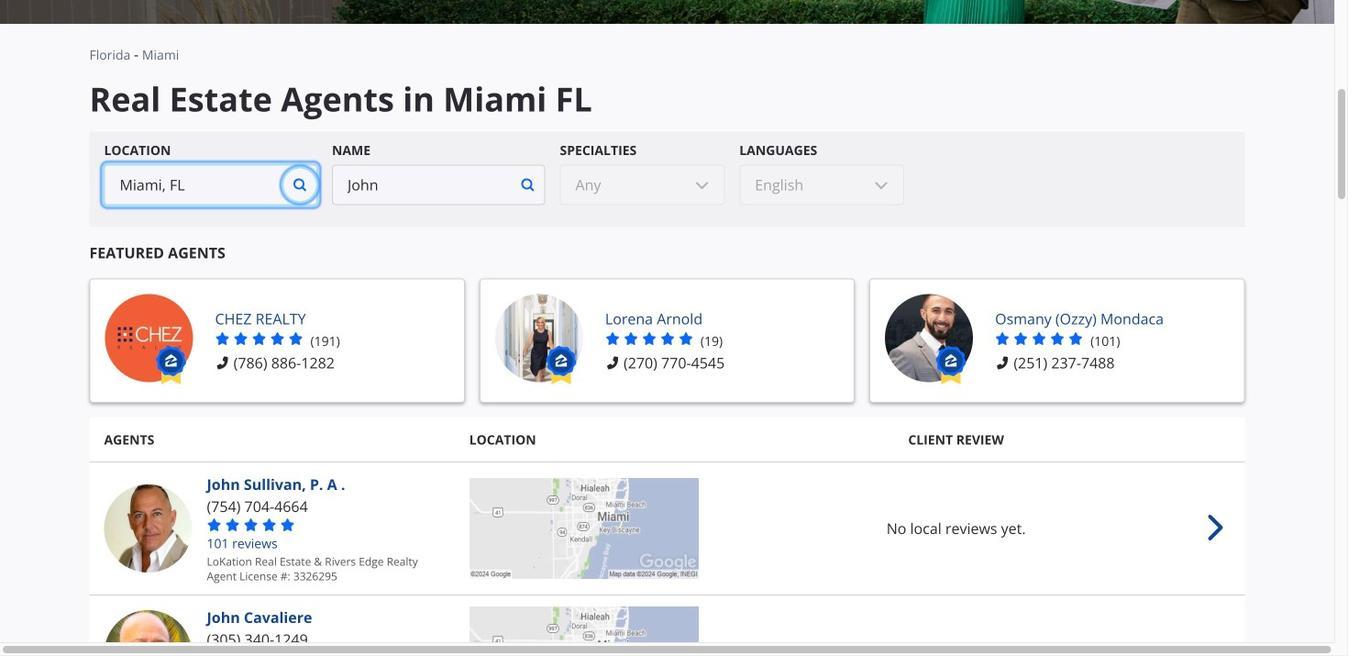 Task type: vqa. For each thing, say whether or not it's contained in the screenshot.
search box
yes



Task type: locate. For each thing, give the bounding box(es) containing it.
2 horizontal spatial 5.0 out of 5 stars image
[[996, 331, 1084, 346]]

1 vertical spatial map image of miami fl image
[[470, 607, 699, 656]]

0 horizontal spatial 5.0 out of 5 stars image
[[215, 331, 303, 346]]

map image of miami fl image
[[470, 478, 699, 579], [470, 607, 699, 656]]

1 horizontal spatial 5.0 out of 5 stars image
[[605, 331, 694, 346]]

0 vertical spatial map image of miami fl image
[[470, 478, 699, 579]]

3 5.0 out of 5 stars image from the left
[[996, 331, 1084, 346]]

2 5.0 out of 5 stars image from the left
[[605, 331, 694, 346]]

5.0 out of 5 stars image
[[215, 331, 303, 346], [605, 331, 694, 346], [996, 331, 1084, 346]]

None search field
[[89, 132, 1246, 227]]

1 5.0 out of 5 stars image from the left
[[215, 331, 303, 346]]



Task type: describe. For each thing, give the bounding box(es) containing it.
2 map image of miami fl image from the top
[[470, 607, 699, 656]]

agent's table element
[[89, 418, 1246, 656]]

1 map image of miami fl image from the top
[[470, 478, 699, 579]]

Agent Name text field
[[332, 165, 512, 205]]

Neighborhood/City/Zip text field
[[104, 165, 284, 205]]

john cavaliere profile image
[[1202, 641, 1231, 656]]



